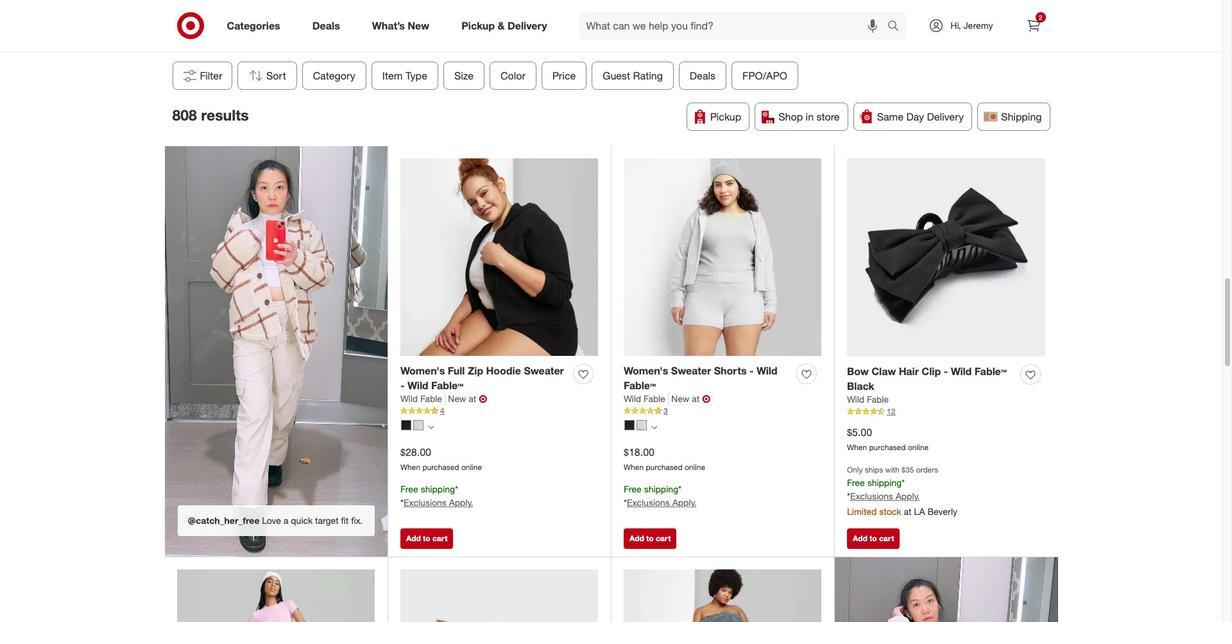 Task type: vqa. For each thing, say whether or not it's contained in the screenshot.
the search
yes



Task type: describe. For each thing, give the bounding box(es) containing it.
when for $28.00
[[400, 463, 420, 473]]

matching sets link
[[874, 0, 1005, 46]]

absolutely essential(s) link
[[742, 0, 874, 46]]

deals for deals button
[[690, 69, 715, 82]]

a
[[284, 515, 288, 526]]

fix.
[[351, 515, 363, 526]]

color button
[[489, 61, 536, 90]]

as
[[247, 34, 257, 45]]

item type
[[382, 69, 427, 82]]

to for $18.00
[[646, 534, 654, 543]]

essential(s)
[[807, 34, 853, 45]]

category
[[313, 69, 355, 82]]

color
[[500, 69, 525, 82]]

price
[[552, 69, 576, 82]]

shipping
[[1001, 110, 1042, 123]]

free shipping * * exclusions apply. for $28.00
[[400, 484, 473, 508]]

apply. for women's full zip hoodie sweater - wild fable™
[[449, 497, 473, 508]]

wild fable link for fable™
[[624, 393, 669, 406]]

3 link
[[624, 406, 821, 417]]

1 vertical spatial user image by @catch_her_free image
[[835, 557, 1058, 623]]

pickup & delivery link
[[451, 12, 563, 40]]

online for $5.00
[[908, 443, 929, 453]]

guest rating button
[[592, 61, 674, 90]]

exclusions for women's sweater shorts - wild fable™
[[627, 497, 670, 508]]

online for $18.00
[[685, 463, 705, 473]]

matching
[[910, 34, 948, 45]]

fable™ inside women's sweater shorts - wild fable™
[[624, 379, 656, 392]]

bow claw hair clip - wild fable™ black
[[847, 365, 1007, 392]]

- inside women's sweater shorts - wild fable™
[[750, 364, 754, 377]]

$5.00
[[847, 426, 872, 439]]

add to cart for $18.00
[[630, 534, 671, 543]]

sort
[[266, 69, 286, 82]]

2
[[1039, 13, 1042, 21]]

shipping for women's full zip hoodie sweater - wild fable™
[[421, 484, 455, 495]]

@catch_her_free
[[188, 515, 260, 526]]

guest
[[603, 69, 630, 82]]

fable™ inside "women's full zip hoodie sweater - wild fable™"
[[431, 379, 464, 392]]

exclusions inside only ships with $35 orders free shipping * * exclusions apply. limited stock at  la beverly
[[850, 491, 893, 502]]

4
[[440, 406, 445, 416]]

love
[[262, 515, 281, 526]]

leather
[[659, 34, 690, 45]]

store
[[817, 110, 840, 123]]

bow claw hair clip - wild fable™ black link
[[847, 364, 1015, 394]]

pickup for pickup & delivery
[[462, 19, 495, 32]]

purchased for $5.00
[[869, 443, 906, 453]]

$5.00 when purchased online
[[847, 426, 929, 453]]

wild inside bow claw hair clip - wild fable™ black
[[951, 365, 972, 378]]

shipping for women's sweater shorts - wild fable™
[[644, 484, 678, 495]]

add for $18.00
[[630, 534, 644, 543]]

at for full
[[469, 394, 476, 405]]

deals link
[[301, 12, 356, 40]]

free shipping * * exclusions apply. for $18.00
[[624, 484, 697, 508]]

new for women's sweater shorts - wild fable™
[[671, 394, 689, 405]]

& for sparkle
[[538, 34, 543, 45]]

free for women's full zip hoodie sweater - wild fable™
[[400, 484, 418, 495]]

looks
[[692, 34, 716, 45]]

sets
[[950, 34, 968, 45]]

exclusions apply. button for women's full zip hoodie sweater - wild fable™
[[404, 497, 473, 510]]

2 horizontal spatial fable
[[867, 394, 889, 405]]

add to cart for $28.00
[[406, 534, 448, 543]]

on
[[283, 34, 293, 45]]

add to cart for $5.00
[[853, 534, 894, 543]]

- inside bow claw hair clip - wild fable™ black
[[944, 365, 948, 378]]

* down the $28.00 when purchased online
[[455, 484, 458, 495]]

free for women's sweater shorts - wild fable™
[[624, 484, 642, 495]]

all colors image
[[428, 425, 434, 431]]

$18.00 when purchased online
[[624, 446, 705, 473]]

matching sets
[[910, 34, 968, 45]]

size button
[[443, 61, 484, 90]]

sparkle & shine edit
[[505, 34, 587, 45]]

0 horizontal spatial new
[[408, 19, 429, 32]]

hi,
[[951, 20, 961, 31]]

women's for -
[[400, 364, 445, 377]]

stock
[[879, 506, 901, 517]]

sweater inside women's sweater shorts - wild fable™
[[671, 364, 711, 377]]

claw
[[872, 365, 896, 378]]

black image
[[624, 420, 635, 431]]

$28.00
[[400, 446, 431, 459]]

item
[[382, 69, 402, 82]]

what's new
[[372, 19, 429, 32]]

sparkle
[[505, 34, 535, 45]]

orders
[[916, 465, 939, 475]]

black
[[847, 380, 874, 392]]

zip
[[468, 364, 483, 377]]

day
[[907, 110, 924, 123]]

808 results
[[172, 106, 249, 124]]

edit
[[571, 34, 587, 45]]

la
[[914, 506, 925, 517]]

women's sweater shorts - wild fable™ link
[[624, 364, 791, 393]]

wild fable
[[847, 394, 889, 405]]

search
[[882, 20, 913, 33]]

heather gray image for $28.00
[[413, 420, 424, 431]]

results
[[201, 106, 249, 124]]

at for sweater
[[692, 394, 700, 405]]

women's sweater shorts - wild fable™
[[624, 364, 778, 392]]

@catch_her_free love a quick target fit fix.
[[188, 515, 363, 526]]

to for $5.00
[[870, 534, 877, 543]]

bow
[[847, 365, 869, 378]]

- inside "women's full zip hoodie sweater - wild fable™"
[[400, 379, 405, 392]]

shop in store
[[779, 110, 840, 123]]

sort button
[[237, 61, 297, 90]]

fable for -
[[420, 394, 442, 405]]

shipping inside only ships with $35 orders free shipping * * exclusions apply. limited stock at  la beverly
[[867, 478, 902, 489]]

2 horizontal spatial exclusions apply. button
[[850, 490, 920, 503]]

free inside only ships with $35 orders free shipping * * exclusions apply. limited stock at  la beverly
[[847, 478, 865, 489]]

absolutely essential(s)
[[763, 34, 853, 45]]

item type button
[[371, 61, 438, 90]]

absolutely
[[763, 34, 805, 45]]

3
[[664, 406, 668, 416]]

add to cart button for $5.00
[[847, 529, 900, 549]]

hair
[[899, 365, 919, 378]]

exclusions apply. button for women's sweater shorts - wild fable™
[[627, 497, 697, 510]]

category button
[[302, 61, 366, 90]]

faux leather looks
[[637, 34, 716, 45]]

when for $18.00
[[624, 463, 644, 473]]

hi, jeremy
[[951, 20, 993, 31]]

black image
[[401, 420, 411, 431]]



Task type: locate. For each thing, give the bounding box(es) containing it.
1 horizontal spatial heather gray image
[[637, 420, 647, 431]]

2 link
[[1019, 12, 1048, 40]]

1 horizontal spatial exclusions apply. button
[[627, 497, 697, 510]]

apply. inside only ships with $35 orders free shipping * * exclusions apply. limited stock at  la beverly
[[896, 491, 920, 502]]

2 horizontal spatial shipping
[[867, 478, 902, 489]]

shine
[[546, 34, 569, 45]]

1 vertical spatial pickup
[[710, 110, 741, 123]]

wild inside "women's full zip hoodie sweater - wild fable™"
[[408, 379, 428, 392]]

0 horizontal spatial -
[[400, 379, 405, 392]]

shop in store button
[[755, 102, 848, 131]]

new
[[408, 19, 429, 32], [448, 394, 466, 405], [671, 394, 689, 405]]

0 horizontal spatial women's
[[400, 364, 445, 377]]

¬ down women's sweater shorts - wild fable™
[[702, 393, 711, 406]]

2 add to cart button from the left
[[624, 529, 677, 549]]

1 horizontal spatial user image by @catch_her_free image
[[835, 557, 1058, 623]]

as seen on social link
[[218, 0, 349, 46]]

1 horizontal spatial women's
[[624, 364, 668, 377]]

1 to from the left
[[423, 534, 430, 543]]

1 horizontal spatial wild fable new at ¬
[[624, 393, 711, 406]]

quick
[[291, 515, 313, 526]]

1 cart from the left
[[433, 534, 448, 543]]

only ships with $35 orders free shipping * * exclusions apply. limited stock at  la beverly
[[847, 465, 958, 517]]

target
[[315, 515, 339, 526]]

- right shorts on the right bottom of the page
[[750, 364, 754, 377]]

2 horizontal spatial -
[[944, 365, 948, 378]]

add to cart button for $28.00
[[400, 529, 453, 549]]

women's
[[400, 364, 445, 377], [624, 364, 668, 377]]

* down $35
[[902, 478, 905, 489]]

2 wild fable new at ¬ from the left
[[624, 393, 711, 406]]

2 to from the left
[[646, 534, 654, 543]]

0 horizontal spatial deals
[[312, 19, 340, 32]]

2 horizontal spatial wild fable link
[[847, 394, 889, 406]]

pickup inside button
[[710, 110, 741, 123]]

0 horizontal spatial free
[[400, 484, 418, 495]]

new for women's full zip hoodie sweater - wild fable™
[[448, 394, 466, 405]]

* down $28.00
[[400, 497, 404, 508]]

purchased inside the $28.00 when purchased online
[[423, 463, 459, 473]]

1 horizontal spatial at
[[692, 394, 700, 405]]

0 horizontal spatial cart
[[433, 534, 448, 543]]

guest rating
[[603, 69, 663, 82]]

deals button
[[679, 61, 726, 90]]

when inside $5.00 when purchased online
[[847, 443, 867, 453]]

faux leather looks link
[[611, 0, 742, 46]]

exclusions apply. button down the $28.00 when purchased online
[[404, 497, 473, 510]]

free down the only
[[847, 478, 865, 489]]

1 women's from the left
[[400, 364, 445, 377]]

cart for $5.00
[[879, 534, 894, 543]]

0 horizontal spatial heather gray image
[[413, 420, 424, 431]]

2 horizontal spatial purchased
[[869, 443, 906, 453]]

0 vertical spatial &
[[498, 19, 505, 32]]

0 horizontal spatial wild fable new at ¬
[[400, 393, 487, 406]]

add to cart button for $18.00
[[624, 529, 677, 549]]

3 to from the left
[[870, 534, 877, 543]]

apply. for women's sweater shorts - wild fable™
[[672, 497, 697, 508]]

2 horizontal spatial when
[[847, 443, 867, 453]]

women's for fable™
[[624, 364, 668, 377]]

& up sparkle
[[498, 19, 505, 32]]

¬
[[479, 393, 487, 406], [702, 393, 711, 406]]

1 horizontal spatial deals
[[690, 69, 715, 82]]

ships
[[865, 465, 883, 475]]

deals inside button
[[690, 69, 715, 82]]

0 horizontal spatial sweater
[[524, 364, 564, 377]]

purchased for $18.00
[[646, 463, 683, 473]]

2 add from the left
[[630, 534, 644, 543]]

3 add from the left
[[853, 534, 868, 543]]

fable™ down full
[[431, 379, 464, 392]]

2 free shipping * * exclusions apply. from the left
[[624, 484, 697, 508]]

1 horizontal spatial purchased
[[646, 463, 683, 473]]

$28.00 when purchased online
[[400, 446, 482, 473]]

fpo/apo button
[[731, 61, 798, 90]]

1 horizontal spatial free shipping * * exclusions apply.
[[624, 484, 697, 508]]

women's short sleeve seamless baby t-shirt - wild fable™ image
[[177, 570, 375, 623], [177, 570, 375, 623]]

0 horizontal spatial free shipping * * exclusions apply.
[[400, 484, 473, 508]]

categories
[[227, 19, 280, 32]]

exclusions down the $28.00 when purchased online
[[404, 497, 447, 508]]

2 horizontal spatial add
[[853, 534, 868, 543]]

what's new link
[[361, 12, 445, 40]]

purchased for $28.00
[[423, 463, 459, 473]]

¬ for shorts
[[702, 393, 711, 406]]

- right clip at the bottom right of page
[[944, 365, 948, 378]]

fable
[[420, 394, 442, 405], [644, 394, 666, 405], [867, 394, 889, 405]]

1 horizontal spatial apply.
[[672, 497, 697, 508]]

1 horizontal spatial ¬
[[702, 393, 711, 406]]

1 horizontal spatial pickup
[[710, 110, 741, 123]]

online down 4 "link"
[[461, 463, 482, 473]]

fable™ up black image
[[624, 379, 656, 392]]

2 horizontal spatial at
[[904, 506, 912, 517]]

add
[[406, 534, 421, 543], [630, 534, 644, 543], [853, 534, 868, 543]]

sparkle & shine edit link
[[480, 0, 611, 46]]

purchased inside the $18.00 when purchased online
[[646, 463, 683, 473]]

in
[[806, 110, 814, 123]]

heather gray image right black icon
[[413, 420, 424, 431]]

1 wild fable new at ¬ from the left
[[400, 393, 487, 406]]

women's full zip hoodie sweater - wild fable™ image
[[400, 159, 598, 356], [400, 159, 598, 356]]

online
[[908, 443, 929, 453], [461, 463, 482, 473], [685, 463, 705, 473]]

new right "what's"
[[408, 19, 429, 32]]

categories link
[[216, 12, 296, 40]]

1 ¬ from the left
[[479, 393, 487, 406]]

fable up 12
[[867, 394, 889, 405]]

1 horizontal spatial add
[[630, 534, 644, 543]]

1 horizontal spatial add to cart
[[630, 534, 671, 543]]

1 sweater from the left
[[524, 364, 564, 377]]

free down "$18.00"
[[624, 484, 642, 495]]

0 horizontal spatial pickup
[[462, 19, 495, 32]]

0 horizontal spatial all colors element
[[428, 423, 434, 431]]

* up limited
[[847, 491, 850, 502]]

1 horizontal spatial new
[[448, 394, 466, 405]]

when for $5.00
[[847, 443, 867, 453]]

1 horizontal spatial when
[[624, 463, 644, 473]]

0 horizontal spatial user image by @catch_her_free image
[[165, 146, 387, 557]]

1 add to cart from the left
[[406, 534, 448, 543]]

price button
[[541, 61, 587, 90]]

3 cart from the left
[[879, 534, 894, 543]]

0 vertical spatial user image by @catch_her_free image
[[165, 146, 387, 557]]

free
[[847, 478, 865, 489], [400, 484, 418, 495], [624, 484, 642, 495]]

0 horizontal spatial purchased
[[423, 463, 459, 473]]

exclusions
[[850, 491, 893, 502], [404, 497, 447, 508], [627, 497, 670, 508]]

1 free shipping * * exclusions apply. from the left
[[400, 484, 473, 508]]

deals up social
[[312, 19, 340, 32]]

same
[[877, 110, 904, 123]]

0 horizontal spatial delivery
[[508, 19, 547, 32]]

apply. down the $18.00 when purchased online
[[672, 497, 697, 508]]

only
[[847, 465, 863, 475]]

1 horizontal spatial to
[[646, 534, 654, 543]]

& inside sparkle & shine edit link
[[538, 34, 543, 45]]

2 heather gray image from the left
[[637, 420, 647, 431]]

online inside $5.00 when purchased online
[[908, 443, 929, 453]]

* down the $18.00 when purchased online
[[678, 484, 682, 495]]

$35
[[902, 465, 914, 475]]

all colors element right black icon
[[428, 423, 434, 431]]

delivery for pickup & delivery
[[508, 19, 547, 32]]

3 add to cart button from the left
[[847, 529, 900, 549]]

women's inside "women's full zip hoodie sweater - wild fable™"
[[400, 364, 445, 377]]

& inside pickup & delivery link
[[498, 19, 505, 32]]

when down $5.00
[[847, 443, 867, 453]]

1 horizontal spatial fable
[[644, 394, 666, 405]]

women's up 3
[[624, 364, 668, 377]]

at
[[469, 394, 476, 405], [692, 394, 700, 405], [904, 506, 912, 517]]

at inside only ships with $35 orders free shipping * * exclusions apply. limited stock at  la beverly
[[904, 506, 912, 517]]

pickup
[[462, 19, 495, 32], [710, 110, 741, 123]]

0 horizontal spatial online
[[461, 463, 482, 473]]

0 horizontal spatial add to cart button
[[400, 529, 453, 549]]

wild fable link up 4
[[400, 393, 445, 406]]

1 horizontal spatial wild fable link
[[624, 393, 669, 406]]

wild
[[757, 364, 778, 377], [951, 365, 972, 378], [408, 379, 428, 392], [400, 394, 418, 405], [624, 394, 641, 405], [847, 394, 865, 405]]

0 horizontal spatial at
[[469, 394, 476, 405]]

when inside the $28.00 when purchased online
[[400, 463, 420, 473]]

sweater right hoodie
[[524, 364, 564, 377]]

purchased down $28.00
[[423, 463, 459, 473]]

when down $28.00
[[400, 463, 420, 473]]

online for $28.00
[[461, 463, 482, 473]]

0 horizontal spatial to
[[423, 534, 430, 543]]

women's full zip hoodie sweater - wild fable™ link
[[400, 364, 568, 393]]

2 horizontal spatial to
[[870, 534, 877, 543]]

wild fable new at ¬ for full
[[400, 393, 487, 406]]

women's sweater shorts - wild fable™ image
[[624, 159, 821, 356], [624, 159, 821, 356]]

apply. up la
[[896, 491, 920, 502]]

same day delivery button
[[853, 102, 972, 131]]

¬ down "women's full zip hoodie sweater - wild fable™"
[[479, 393, 487, 406]]

delivery right day
[[927, 110, 964, 123]]

new down women's sweater shorts - wild fable™
[[671, 394, 689, 405]]

1 heather gray image from the left
[[413, 420, 424, 431]]

shipping down the $18.00 when purchased online
[[644, 484, 678, 495]]

add to cart
[[406, 534, 448, 543], [630, 534, 671, 543], [853, 534, 894, 543]]

wild fable link for -
[[400, 393, 445, 406]]

exclusions down the $18.00 when purchased online
[[627, 497, 670, 508]]

$18.00
[[624, 446, 655, 459]]

wild fable link
[[400, 393, 445, 406], [624, 393, 669, 406], [847, 394, 889, 406]]

&
[[498, 19, 505, 32], [538, 34, 543, 45]]

pickup up size
[[462, 19, 495, 32]]

exclusions apply. button
[[850, 490, 920, 503], [404, 497, 473, 510], [627, 497, 697, 510]]

wild fable link up 3
[[624, 393, 669, 406]]

cart for $18.00
[[656, 534, 671, 543]]

shipping down "with"
[[867, 478, 902, 489]]

shipping button
[[977, 102, 1050, 131]]

social
[[296, 34, 320, 45]]

type
[[405, 69, 427, 82]]

1 all colors element from the left
[[428, 423, 434, 431]]

delivery up sparkle
[[508, 19, 547, 32]]

hoodie
[[486, 364, 521, 377]]

to for $28.00
[[423, 534, 430, 543]]

when down "$18.00"
[[624, 463, 644, 473]]

1 horizontal spatial free
[[624, 484, 642, 495]]

1 horizontal spatial exclusions
[[627, 497, 670, 508]]

fable™
[[975, 365, 1007, 378], [431, 379, 464, 392], [624, 379, 656, 392]]

wild fable new at ¬ up 4
[[400, 393, 487, 406]]

12 link
[[847, 406, 1045, 418]]

pickup for pickup
[[710, 110, 741, 123]]

deals
[[312, 19, 340, 32], [690, 69, 715, 82]]

jeremy
[[964, 20, 993, 31]]

free shipping * * exclusions apply. down the $18.00 when purchased online
[[624, 484, 697, 508]]

2 ¬ from the left
[[702, 393, 711, 406]]

all colors element for $28.00
[[428, 423, 434, 431]]

fpo/apo
[[742, 69, 787, 82]]

2 sweater from the left
[[671, 364, 711, 377]]

shop
[[779, 110, 803, 123]]

2 horizontal spatial free
[[847, 478, 865, 489]]

0 vertical spatial deals
[[312, 19, 340, 32]]

2 add to cart from the left
[[630, 534, 671, 543]]

exclusions apply. button up stock
[[850, 490, 920, 503]]

when inside the $18.00 when purchased online
[[624, 463, 644, 473]]

0 vertical spatial pickup
[[462, 19, 495, 32]]

deals for deals link
[[312, 19, 340, 32]]

same day delivery
[[877, 110, 964, 123]]

shorts
[[714, 364, 747, 377]]

full
[[448, 364, 465, 377]]

with
[[885, 465, 900, 475]]

beverly
[[928, 506, 958, 517]]

* down "$18.00"
[[624, 497, 627, 508]]

purchased down "$18.00"
[[646, 463, 683, 473]]

2 horizontal spatial exclusions
[[850, 491, 893, 502]]

pickup down deals button
[[710, 110, 741, 123]]

heather gray image right black image
[[637, 420, 647, 431]]

free down $28.00
[[400, 484, 418, 495]]

free shipping * * exclusions apply. down the $28.00 when purchased online
[[400, 484, 473, 508]]

0 horizontal spatial apply.
[[449, 497, 473, 508]]

2 horizontal spatial fable™
[[975, 365, 1007, 378]]

2 women's from the left
[[624, 364, 668, 377]]

wild fable new at ¬ up 3
[[624, 393, 711, 406]]

1 add to cart button from the left
[[400, 529, 453, 549]]

1 vertical spatial &
[[538, 34, 543, 45]]

fable™ right clip at the bottom right of page
[[975, 365, 1007, 378]]

women's inside women's sweater shorts - wild fable™
[[624, 364, 668, 377]]

all colors element for $18.00
[[651, 423, 657, 431]]

user image by @catch_her_free image
[[165, 146, 387, 557], [835, 557, 1058, 623]]

fable up 4
[[420, 394, 442, 405]]

1 horizontal spatial fable™
[[624, 379, 656, 392]]

3 add to cart from the left
[[853, 534, 894, 543]]

as seen on social
[[247, 34, 320, 45]]

purchased up "with"
[[869, 443, 906, 453]]

1 horizontal spatial all colors element
[[651, 423, 657, 431]]

all colors element
[[428, 423, 434, 431], [651, 423, 657, 431]]

women's tube sequin mesh jumpsuit - wild fable™ image
[[624, 570, 821, 623], [624, 570, 821, 623]]

0 horizontal spatial exclusions
[[404, 497, 447, 508]]

2 horizontal spatial add to cart button
[[847, 529, 900, 549]]

cart for $28.00
[[433, 534, 448, 543]]

filter button
[[172, 61, 232, 90]]

& for pickup
[[498, 19, 505, 32]]

2 horizontal spatial add to cart
[[853, 534, 894, 543]]

sweater inside "women's full zip hoodie sweater - wild fable™"
[[524, 364, 564, 377]]

1 horizontal spatial add to cart button
[[624, 529, 677, 549]]

1 horizontal spatial &
[[538, 34, 543, 45]]

1 horizontal spatial delivery
[[927, 110, 964, 123]]

to
[[423, 534, 430, 543], [646, 534, 654, 543], [870, 534, 877, 543]]

exclusions for women's full zip hoodie sweater - wild fable™
[[404, 497, 447, 508]]

¬ for zip
[[479, 393, 487, 406]]

0 horizontal spatial &
[[498, 19, 505, 32]]

0 horizontal spatial ¬
[[479, 393, 487, 406]]

2 horizontal spatial online
[[908, 443, 929, 453]]

filter
[[200, 69, 222, 82]]

limited
[[847, 506, 877, 517]]

faux
[[637, 34, 657, 45]]

wild fable new at ¬
[[400, 393, 487, 406], [624, 393, 711, 406]]

pickup button
[[687, 102, 750, 131]]

women's left full
[[400, 364, 445, 377]]

at left la
[[904, 506, 912, 517]]

1 add from the left
[[406, 534, 421, 543]]

2 horizontal spatial apply.
[[896, 491, 920, 502]]

all colors element right black image
[[651, 423, 657, 431]]

0 horizontal spatial when
[[400, 463, 420, 473]]

1 vertical spatial delivery
[[927, 110, 964, 123]]

2 horizontal spatial new
[[671, 394, 689, 405]]

online down 3 link
[[685, 463, 705, 473]]

fable up 3
[[644, 394, 666, 405]]

delivery inside "button"
[[927, 110, 964, 123]]

1 horizontal spatial online
[[685, 463, 705, 473]]

0 horizontal spatial exclusions apply. button
[[404, 497, 473, 510]]

0 horizontal spatial fable
[[420, 394, 442, 405]]

exclusions apply. button down the $18.00 when purchased online
[[627, 497, 697, 510]]

2 cart from the left
[[656, 534, 671, 543]]

0 vertical spatial delivery
[[508, 19, 547, 32]]

What can we help you find? suggestions appear below search field
[[579, 12, 891, 40]]

2 horizontal spatial cart
[[879, 534, 894, 543]]

- up black icon
[[400, 379, 405, 392]]

what's
[[372, 19, 405, 32]]

rating
[[633, 69, 663, 82]]

1 horizontal spatial -
[[750, 364, 754, 377]]

women's tisha ballet flats - wild fable™ image
[[400, 570, 598, 623], [400, 570, 598, 623]]

& left shine
[[538, 34, 543, 45]]

cart
[[433, 534, 448, 543], [656, 534, 671, 543], [879, 534, 894, 543]]

online inside the $18.00 when purchased online
[[685, 463, 705, 473]]

women's full zip hoodie sweater - wild fable™
[[400, 364, 564, 392]]

0 horizontal spatial shipping
[[421, 484, 455, 495]]

0 horizontal spatial add
[[406, 534, 421, 543]]

1 vertical spatial deals
[[690, 69, 715, 82]]

sweater left shorts on the right bottom of the page
[[671, 364, 711, 377]]

delivery
[[508, 19, 547, 32], [927, 110, 964, 123]]

deals down looks
[[690, 69, 715, 82]]

delivery for same day delivery
[[927, 110, 964, 123]]

fit
[[341, 515, 349, 526]]

wild fable link down the black
[[847, 394, 889, 406]]

online inside the $28.00 when purchased online
[[461, 463, 482, 473]]

0 horizontal spatial add to cart
[[406, 534, 448, 543]]

shipping down the $28.00 when purchased online
[[421, 484, 455, 495]]

bow claw hair clip - wild fable™ black image
[[847, 159, 1045, 357], [847, 159, 1045, 357]]

2 all colors element from the left
[[651, 423, 657, 431]]

wild fable new at ¬ for sweater
[[624, 393, 711, 406]]

at down women's sweater shorts - wild fable™
[[692, 394, 700, 405]]

shipping
[[867, 478, 902, 489], [421, 484, 455, 495], [644, 484, 678, 495]]

apply. down the $28.00 when purchased online
[[449, 497, 473, 508]]

add for $5.00
[[853, 534, 868, 543]]

heather gray image
[[413, 420, 424, 431], [637, 420, 647, 431]]

fable™ inside bow claw hair clip - wild fable™ black
[[975, 365, 1007, 378]]

1 horizontal spatial sweater
[[671, 364, 711, 377]]

wild inside women's sweater shorts - wild fable™
[[757, 364, 778, 377]]

purchased inside $5.00 when purchased online
[[869, 443, 906, 453]]

exclusions up limited
[[850, 491, 893, 502]]

all colors image
[[651, 425, 657, 431]]

new down full
[[448, 394, 466, 405]]

1 horizontal spatial cart
[[656, 534, 671, 543]]

when
[[847, 443, 867, 453], [400, 463, 420, 473], [624, 463, 644, 473]]

0 horizontal spatial wild fable link
[[400, 393, 445, 406]]

4 link
[[400, 406, 598, 417]]

add for $28.00
[[406, 534, 421, 543]]

fable for fable™
[[644, 394, 666, 405]]

search button
[[882, 12, 913, 42]]

at down "women's full zip hoodie sweater - wild fable™"
[[469, 394, 476, 405]]

0 horizontal spatial fable™
[[431, 379, 464, 392]]

heather gray image for $18.00
[[637, 420, 647, 431]]

1 horizontal spatial shipping
[[644, 484, 678, 495]]

pickup & delivery
[[462, 19, 547, 32]]

online up orders
[[908, 443, 929, 453]]



